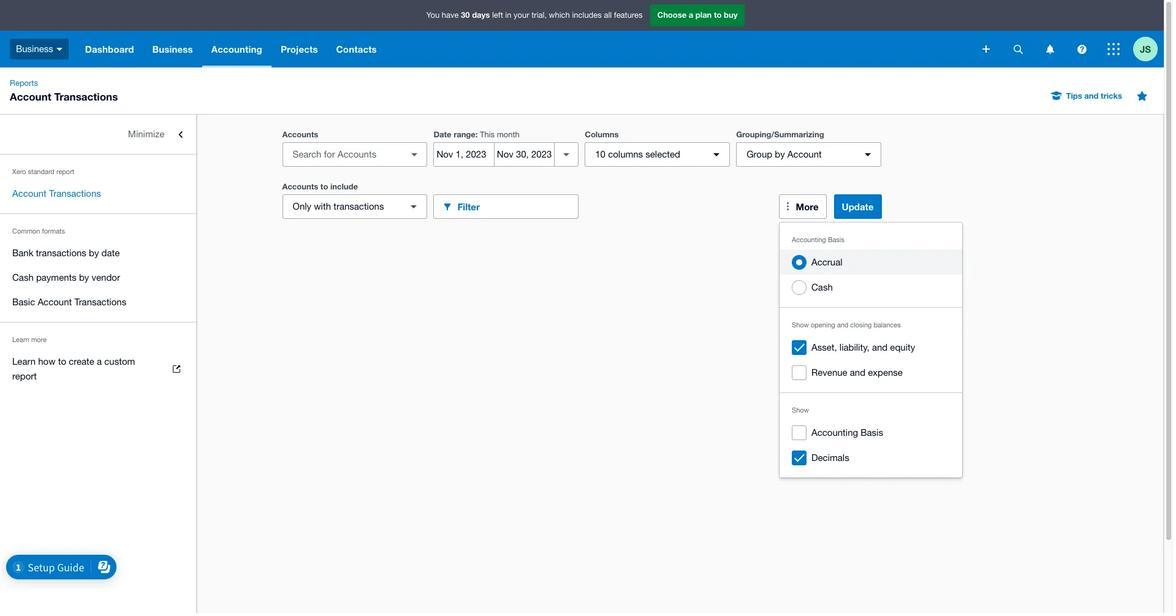 Task type: describe. For each thing, give the bounding box(es) containing it.
account down the xero
[[12, 188, 47, 199]]

expense
[[868, 367, 903, 378]]

learn how to create a custom report link
[[0, 349, 196, 389]]

by for vendor
[[79, 272, 89, 283]]

2 horizontal spatial to
[[714, 10, 722, 20]]

10
[[595, 149, 606, 159]]

remove from favorites image
[[1130, 83, 1154, 108]]

cash payments by vendor
[[12, 272, 120, 283]]

balances
[[874, 321, 901, 329]]

revenue
[[812, 367, 848, 378]]

2 business button from the left
[[143, 31, 202, 67]]

1 vertical spatial to
[[321, 181, 328, 191]]

accrual
[[812, 257, 843, 267]]

update button
[[834, 194, 882, 219]]

asset,
[[812, 342, 837, 353]]

js button
[[1134, 31, 1164, 67]]

you have 30 days left in your trial, which includes all features
[[426, 10, 643, 20]]

includes
[[572, 11, 602, 20]]

projects button
[[272, 31, 327, 67]]

basic
[[12, 297, 35, 307]]

plan
[[696, 10, 712, 20]]

show opening and closing balances
[[792, 321, 901, 329]]

bank transactions by date
[[12, 248, 120, 258]]

dashboard link
[[76, 31, 143, 67]]

cash payments by vendor link
[[0, 265, 196, 290]]

contacts
[[336, 44, 377, 55]]

js
[[1140, 43, 1151, 54]]

month
[[497, 130, 520, 139]]

business inside navigation
[[152, 44, 193, 55]]

account down payments
[[38, 297, 72, 307]]

decimals button
[[780, 445, 962, 470]]

by inside popup button
[[775, 149, 785, 159]]

reports link
[[5, 77, 43, 90]]

date range : this month
[[434, 129, 520, 139]]

bank
[[12, 248, 33, 258]]

learn for learn how to create a custom report
[[12, 356, 36, 367]]

accounting basis inside button
[[812, 427, 883, 438]]

accounts for accounts to include
[[282, 181, 318, 191]]

how
[[38, 356, 56, 367]]

all
[[604, 11, 612, 20]]

accounting inside popup button
[[211, 44, 262, 55]]

create
[[69, 356, 94, 367]]

accounts to include
[[282, 181, 358, 191]]

common
[[12, 227, 40, 235]]

1 vertical spatial accounting
[[792, 236, 826, 243]]

projects
[[281, 44, 318, 55]]

update
[[842, 201, 874, 212]]

standard
[[28, 168, 54, 175]]

accounting basis button
[[780, 420, 962, 445]]

more
[[796, 201, 819, 212]]

1 business button from the left
[[0, 31, 76, 67]]

more
[[31, 336, 47, 343]]

list box containing accrual
[[780, 223, 962, 478]]

basis inside accounting basis button
[[861, 427, 883, 438]]

:
[[476, 129, 478, 139]]

to inside learn how to create a custom report
[[58, 356, 66, 367]]

tips
[[1066, 91, 1083, 101]]

report inside learn how to create a custom report
[[12, 371, 37, 381]]

svg image inside "business" 'popup button'
[[56, 48, 62, 51]]

filter button
[[434, 194, 579, 219]]

navigation containing dashboard
[[76, 31, 974, 67]]

list of convenience dates image
[[554, 142, 579, 167]]

date
[[102, 248, 120, 258]]

show for show opening and closing balances
[[792, 321, 809, 329]]

common formats
[[12, 227, 65, 235]]

0 vertical spatial basis
[[828, 236, 845, 243]]

learn more
[[12, 336, 47, 343]]

trial,
[[532, 11, 547, 20]]

only
[[293, 201, 311, 212]]

payments
[[36, 272, 76, 283]]

30
[[461, 10, 470, 20]]

group by account button
[[736, 142, 882, 167]]

1 svg image from the left
[[1046, 44, 1054, 54]]

2 svg image from the left
[[1077, 44, 1087, 54]]

revenue and expense
[[812, 367, 903, 378]]

selected
[[646, 149, 680, 159]]

accounting button
[[202, 31, 272, 67]]

asset, liability, and equity
[[812, 342, 915, 353]]

accrual button
[[780, 250, 962, 275]]

account inside reports account transactions
[[10, 90, 51, 103]]

minimize button
[[0, 122, 196, 147]]

group
[[747, 149, 773, 159]]

a inside learn how to create a custom report
[[97, 356, 102, 367]]

equity
[[890, 342, 915, 353]]

choose a plan to buy
[[658, 10, 738, 20]]

accounts for accounts
[[282, 129, 318, 139]]

liability,
[[840, 342, 870, 353]]

group containing accrual
[[780, 223, 962, 478]]

account transactions link
[[0, 181, 196, 206]]

this
[[480, 130, 495, 139]]

group by account
[[747, 149, 822, 159]]

Search for Accounts text field
[[283, 143, 405, 166]]

columns
[[608, 149, 643, 159]]



Task type: vqa. For each thing, say whether or not it's contained in the screenshot.
the left December
no



Task type: locate. For each thing, give the bounding box(es) containing it.
cash for cash payments by vendor
[[12, 272, 34, 283]]

buy
[[724, 10, 738, 20]]

which
[[549, 11, 570, 20]]

transactions inside reports account transactions
[[54, 90, 118, 103]]

navigation
[[76, 31, 974, 67]]

0 vertical spatial show
[[792, 321, 809, 329]]

svg image
[[1108, 43, 1120, 55], [1014, 44, 1023, 54], [983, 45, 990, 53], [56, 48, 62, 51]]

0 horizontal spatial report
[[12, 371, 37, 381]]

have
[[442, 11, 459, 20]]

xero
[[12, 168, 26, 175]]

transactions inside bank transactions by date link
[[36, 248, 86, 258]]

transactions up minimize button
[[54, 90, 118, 103]]

account transactions
[[12, 188, 101, 199]]

2 accounts from the top
[[282, 181, 318, 191]]

a
[[689, 10, 694, 20], [97, 356, 102, 367]]

0 vertical spatial accounting basis
[[792, 236, 845, 243]]

1 vertical spatial a
[[97, 356, 102, 367]]

transactions inside only with transactions popup button
[[334, 201, 384, 212]]

1 accounts from the top
[[282, 129, 318, 139]]

features
[[614, 11, 643, 20]]

0 vertical spatial transactions
[[54, 90, 118, 103]]

report down learn more
[[12, 371, 37, 381]]

decimals
[[812, 452, 850, 463]]

accounts
[[282, 129, 318, 139], [282, 181, 318, 191]]

1 vertical spatial learn
[[12, 356, 36, 367]]

report
[[56, 168, 74, 175], [12, 371, 37, 381]]

transactions down formats
[[36, 248, 86, 258]]

1 vertical spatial basis
[[861, 427, 883, 438]]

accounting basis up accrual
[[792, 236, 845, 243]]

1 horizontal spatial a
[[689, 10, 694, 20]]

0 vertical spatial accounting
[[211, 44, 262, 55]]

basic account transactions
[[12, 297, 126, 307]]

date
[[434, 129, 452, 139]]

to right how at bottom
[[58, 356, 66, 367]]

1 horizontal spatial cash
[[812, 282, 833, 292]]

banner
[[0, 0, 1164, 67]]

cash inside button
[[812, 282, 833, 292]]

1 vertical spatial show
[[792, 406, 809, 414]]

2 show from the top
[[792, 406, 809, 414]]

cash down accrual
[[812, 282, 833, 292]]

by down 'grouping/summarizing' at the right top
[[775, 149, 785, 159]]

group
[[780, 223, 962, 478]]

xero standard report
[[12, 168, 74, 175]]

account
[[10, 90, 51, 103], [788, 149, 822, 159], [12, 188, 47, 199], [38, 297, 72, 307]]

accounting basis up decimals
[[812, 427, 883, 438]]

basis up accrual
[[828, 236, 845, 243]]

accounting inside button
[[812, 427, 858, 438]]

more button
[[779, 194, 827, 219]]

2 vertical spatial accounting
[[812, 427, 858, 438]]

learn for learn more
[[12, 336, 29, 343]]

and left equity on the bottom right of page
[[872, 342, 888, 353]]

columns
[[585, 129, 619, 139]]

list box
[[780, 223, 962, 478]]

a left plan on the top right
[[689, 10, 694, 20]]

Select start date field
[[434, 143, 494, 166]]

1 horizontal spatial business
[[152, 44, 193, 55]]

to left buy
[[714, 10, 722, 20]]

open image
[[402, 142, 427, 167]]

1 horizontal spatial report
[[56, 168, 74, 175]]

formats
[[42, 227, 65, 235]]

vendor
[[92, 272, 120, 283]]

1 horizontal spatial svg image
[[1077, 44, 1087, 54]]

0 vertical spatial a
[[689, 10, 694, 20]]

to
[[714, 10, 722, 20], [321, 181, 328, 191], [58, 356, 66, 367]]

cash button
[[780, 275, 962, 300]]

0 vertical spatial to
[[714, 10, 722, 20]]

your
[[514, 11, 529, 20]]

show for show
[[792, 406, 809, 414]]

banner containing js
[[0, 0, 1164, 67]]

cash for cash
[[812, 282, 833, 292]]

tips and tricks
[[1066, 91, 1123, 101]]

you
[[426, 11, 440, 20]]

1 learn from the top
[[12, 336, 29, 343]]

minimize
[[128, 129, 164, 139]]

days
[[472, 10, 490, 20]]

by left date on the top of the page
[[89, 248, 99, 258]]

account inside popup button
[[788, 149, 822, 159]]

choose
[[658, 10, 687, 20]]

1 horizontal spatial business button
[[143, 31, 202, 67]]

opening
[[811, 321, 835, 329]]

1 show from the top
[[792, 321, 809, 329]]

Select end date field
[[495, 143, 554, 166]]

reports account transactions
[[10, 78, 118, 103]]

a right create
[[97, 356, 102, 367]]

None field
[[282, 142, 428, 167]]

to left include
[[321, 181, 328, 191]]

2 learn from the top
[[12, 356, 36, 367]]

show
[[792, 321, 809, 329], [792, 406, 809, 414]]

10 columns selected
[[595, 149, 680, 159]]

1 vertical spatial by
[[89, 248, 99, 258]]

by left vendor
[[79, 272, 89, 283]]

0 vertical spatial transactions
[[334, 201, 384, 212]]

1 horizontal spatial basis
[[861, 427, 883, 438]]

0 horizontal spatial a
[[97, 356, 102, 367]]

1 horizontal spatial transactions
[[334, 201, 384, 212]]

accounts up search for accounts text field
[[282, 129, 318, 139]]

svg image
[[1046, 44, 1054, 54], [1077, 44, 1087, 54]]

2 vertical spatial by
[[79, 272, 89, 283]]

a inside banner
[[689, 10, 694, 20]]

learn how to create a custom report
[[12, 356, 135, 381]]

by for date
[[89, 248, 99, 258]]

basic account transactions link
[[0, 290, 196, 314]]

1 vertical spatial accounting basis
[[812, 427, 883, 438]]

learn down learn more
[[12, 356, 36, 367]]

accounts up only
[[282, 181, 318, 191]]

custom
[[104, 356, 135, 367]]

left
[[492, 11, 503, 20]]

0 horizontal spatial business button
[[0, 31, 76, 67]]

accounting
[[211, 44, 262, 55], [792, 236, 826, 243], [812, 427, 858, 438]]

0 horizontal spatial svg image
[[1046, 44, 1054, 54]]

dashboard
[[85, 44, 134, 55]]

with
[[314, 201, 331, 212]]

basis
[[828, 236, 845, 243], [861, 427, 883, 438]]

report up account transactions
[[56, 168, 74, 175]]

reports
[[10, 78, 38, 88]]

transactions for reports account transactions
[[54, 90, 118, 103]]

learn
[[12, 336, 29, 343], [12, 356, 36, 367]]

grouping/summarizing
[[736, 129, 824, 139]]

and left closing on the bottom right of the page
[[837, 321, 849, 329]]

account down 'grouping/summarizing' at the right top
[[788, 149, 822, 159]]

only with transactions button
[[282, 194, 428, 219]]

0 horizontal spatial cash
[[12, 272, 34, 283]]

0 horizontal spatial transactions
[[36, 248, 86, 258]]

range
[[454, 129, 476, 139]]

business button
[[0, 31, 76, 67], [143, 31, 202, 67]]

1 vertical spatial transactions
[[36, 248, 86, 258]]

2 vertical spatial transactions
[[74, 297, 126, 307]]

0 vertical spatial learn
[[12, 336, 29, 343]]

cash
[[12, 272, 34, 283], [812, 282, 833, 292]]

and inside button
[[872, 342, 888, 353]]

include
[[330, 181, 358, 191]]

and right the tips
[[1085, 91, 1099, 101]]

tips and tricks button
[[1044, 86, 1130, 105]]

bank transactions by date link
[[0, 241, 196, 265]]

tricks
[[1101, 91, 1123, 101]]

filter
[[458, 201, 480, 212]]

1 horizontal spatial to
[[321, 181, 328, 191]]

0 horizontal spatial business
[[16, 43, 53, 54]]

transactions
[[54, 90, 118, 103], [49, 188, 101, 199], [74, 297, 126, 307]]

business
[[16, 43, 53, 54], [152, 44, 193, 55]]

cash down 'bank'
[[12, 272, 34, 283]]

0 horizontal spatial to
[[58, 356, 66, 367]]

basis up 'decimals' button
[[861, 427, 883, 438]]

1 vertical spatial transactions
[[49, 188, 101, 199]]

transactions down the cash payments by vendor 'link'
[[74, 297, 126, 307]]

asset, liability, and equity button
[[780, 335, 962, 360]]

0 horizontal spatial basis
[[828, 236, 845, 243]]

0 vertical spatial report
[[56, 168, 74, 175]]

1 vertical spatial report
[[12, 371, 37, 381]]

contacts button
[[327, 31, 386, 67]]

by inside 'link'
[[79, 272, 89, 283]]

only with transactions
[[293, 201, 384, 212]]

and down the liability,
[[850, 367, 866, 378]]

account down reports link
[[10, 90, 51, 103]]

transactions
[[334, 201, 384, 212], [36, 248, 86, 258]]

0 vertical spatial accounts
[[282, 129, 318, 139]]

0 vertical spatial by
[[775, 149, 785, 159]]

1 vertical spatial accounts
[[282, 181, 318, 191]]

transactions for basic account transactions
[[74, 297, 126, 307]]

in
[[505, 11, 512, 20]]

transactions down include
[[334, 201, 384, 212]]

closing
[[851, 321, 872, 329]]

transactions down xero standard report
[[49, 188, 101, 199]]

learn left more
[[12, 336, 29, 343]]

cash inside 'link'
[[12, 272, 34, 283]]

2 vertical spatial to
[[58, 356, 66, 367]]

learn inside learn how to create a custom report
[[12, 356, 36, 367]]

revenue and expense button
[[780, 360, 962, 385]]



